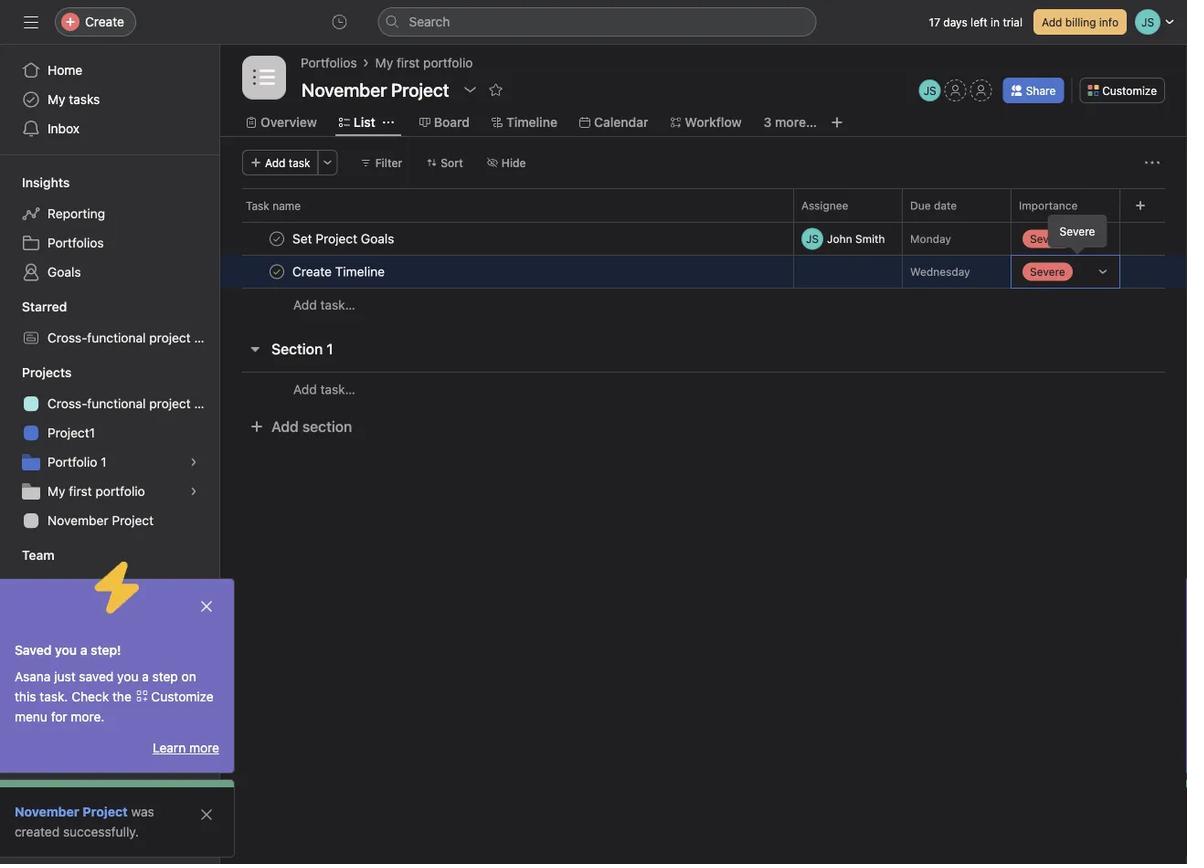 Task type: describe. For each thing, give the bounding box(es) containing it.
history image
[[332, 15, 347, 29]]

john smith
[[827, 233, 885, 245]]

see details, portfolio 1 image
[[188, 457, 199, 468]]

severe tooltip
[[1049, 216, 1106, 252]]

js inside button
[[924, 84, 937, 97]]

home link
[[11, 56, 208, 85]]

board link
[[419, 112, 470, 133]]

cross-functional project plan link inside starred element
[[11, 324, 219, 353]]

saved
[[79, 669, 114, 685]]

portfolio 1
[[48, 455, 107, 470]]

more.
[[71, 710, 105, 725]]

days
[[944, 16, 968, 28]]

portfolio
[[48, 455, 97, 470]]

a inside asana just saved you a step on this task. check the
[[142, 669, 149, 685]]

section
[[302, 418, 352, 436]]

workspace
[[69, 579, 132, 594]]

filter
[[375, 156, 402, 169]]

billing
[[1066, 16, 1096, 28]]

asana
[[15, 669, 51, 685]]

set project goals cell
[[220, 222, 794, 256]]

list image
[[253, 67, 275, 89]]

project1 link
[[11, 419, 208, 448]]

filter button
[[352, 150, 411, 175]]

plan for the cross-functional project plan 'link' inside starred element
[[194, 330, 219, 345]]

1 for section 1
[[327, 340, 333, 358]]

starred
[[22, 299, 67, 314]]

my for my workspace link
[[48, 579, 65, 594]]

my for my first portfolio link within the projects element
[[48, 484, 65, 499]]

cross- for the cross-functional project plan 'link' inside starred element
[[48, 330, 87, 345]]

menu
[[15, 710, 47, 725]]

tab actions image
[[383, 117, 394, 128]]

0 vertical spatial november project link
[[11, 506, 208, 536]]

list
[[354, 115, 375, 130]]

asana just saved you a step on this task. check the
[[15, 669, 196, 705]]

reporting
[[48, 206, 105, 221]]

team
[[22, 548, 55, 563]]

portfolios inside insights element
[[48, 235, 104, 250]]

search list box
[[378, 7, 817, 37]]

my tasks link
[[11, 85, 208, 114]]

on
[[182, 669, 196, 685]]

projects button
[[0, 364, 72, 382]]

learn more
[[153, 741, 219, 756]]

invite button
[[17, 824, 96, 857]]

invite
[[51, 833, 84, 848]]

section
[[271, 340, 323, 358]]

severe inside tooltip
[[1060, 225, 1095, 238]]

importance
[[1019, 199, 1078, 212]]

header untitled section tree grid
[[220, 222, 1187, 322]]

saved you a step!
[[15, 643, 121, 658]]

search button
[[378, 7, 817, 37]]

1 for portfolio 1
[[101, 455, 107, 470]]

add task… for add task… button within header untitled section tree grid
[[293, 297, 355, 313]]

overview
[[260, 115, 317, 130]]

more…
[[775, 115, 817, 130]]

Set Project Goals text field
[[289, 230, 400, 248]]

plan for the cross-functional project plan 'link' inside projects element
[[194, 396, 219, 411]]

goals link
[[11, 258, 208, 287]]

my first portfolio link inside projects element
[[11, 477, 208, 506]]

add tab image
[[830, 115, 844, 130]]

projects
[[22, 365, 72, 380]]

add left task
[[265, 156, 286, 169]]

collapse task list for this section image
[[248, 342, 262, 356]]

list link
[[339, 112, 375, 133]]

tasks
[[69, 92, 100, 107]]

add inside header untitled section tree grid
[[293, 297, 317, 313]]

portfolio 1 link
[[11, 448, 208, 477]]

2 task… from the top
[[320, 382, 355, 397]]

task.
[[40, 690, 68, 705]]

functional for the cross-functional project plan 'link' inside starred element
[[87, 330, 146, 345]]

check
[[71, 690, 109, 705]]

0 horizontal spatial more actions image
[[322, 157, 333, 168]]

just
[[54, 669, 76, 685]]

home
[[48, 63, 82, 78]]

customize for customize menu for more.
[[151, 690, 214, 705]]

17 days left in trial
[[929, 16, 1023, 28]]

starred element
[[0, 291, 219, 356]]

1 vertical spatial november project link
[[15, 805, 128, 820]]

sort button
[[418, 150, 471, 175]]

task
[[246, 199, 269, 212]]

hide button
[[479, 150, 534, 175]]

was
[[131, 805, 154, 820]]

row containing wednesday
[[220, 255, 1187, 289]]

reporting link
[[11, 199, 208, 228]]

global element
[[0, 45, 219, 154]]

calendar
[[594, 115, 648, 130]]

task… inside header untitled section tree grid
[[320, 297, 355, 313]]

functional for the cross-functional project plan 'link' inside projects element
[[87, 396, 146, 411]]

2 add task… button from the top
[[293, 380, 355, 400]]

info
[[1099, 16, 1119, 28]]

completed image for wednesday
[[266, 261, 288, 283]]

3 more… button
[[764, 112, 817, 133]]

my up "tab actions" image
[[375, 55, 393, 70]]

smith
[[855, 233, 885, 245]]

due date
[[910, 199, 957, 212]]

project for the cross-functional project plan 'link' inside projects element
[[149, 396, 191, 411]]

completed image for monday
[[266, 228, 288, 250]]

js inside row
[[806, 233, 819, 245]]

team button
[[0, 547, 55, 565]]

row containing task name
[[220, 188, 1187, 222]]

share
[[1026, 84, 1056, 97]]

my workspace link
[[11, 572, 208, 601]]

3 more…
[[764, 115, 817, 130]]

1 horizontal spatial more actions image
[[1145, 155, 1160, 170]]

due
[[910, 199, 931, 212]]

0 vertical spatial my first portfolio
[[375, 55, 473, 70]]

add section
[[271, 418, 352, 436]]

add task… for 1st add task… button from the bottom
[[293, 382, 355, 397]]

show options image
[[463, 82, 478, 97]]

learn more link
[[153, 741, 219, 756]]

this
[[15, 690, 36, 705]]

my for "my tasks" link
[[48, 92, 65, 107]]

wednesday
[[910, 266, 970, 278]]

customize menu for more.
[[15, 690, 214, 725]]

add up 'add section' button
[[293, 382, 317, 397]]

add billing info
[[1042, 16, 1119, 28]]

created
[[15, 825, 60, 840]]

share button
[[1003, 78, 1064, 103]]

1 vertical spatial november
[[15, 805, 79, 820]]

task name
[[246, 199, 301, 212]]

teams element
[[0, 539, 219, 605]]

goals
[[48, 265, 81, 280]]

learn
[[153, 741, 186, 756]]

1 vertical spatial project
[[83, 805, 128, 820]]

1 horizontal spatial portfolio
[[423, 55, 473, 70]]

name
[[273, 199, 301, 212]]

timeline
[[506, 115, 557, 130]]



Task type: locate. For each thing, give the bounding box(es) containing it.
add task… down create timeline text field on the top left
[[293, 297, 355, 313]]

severe button for monday
[[1012, 223, 1120, 255]]

1 vertical spatial november project
[[15, 805, 128, 820]]

severe for monday
[[1030, 233, 1065, 245]]

inbox link
[[11, 114, 208, 143]]

add task
[[265, 156, 310, 169]]

add task… inside header untitled section tree grid
[[293, 297, 355, 313]]

cross-functional project plan for the cross-functional project plan 'link' inside projects element
[[48, 396, 219, 411]]

2 severe button from the top
[[1012, 255, 1120, 288]]

1 vertical spatial js
[[806, 233, 819, 245]]

november project link up invite on the left bottom of page
[[15, 805, 128, 820]]

row
[[220, 188, 1187, 222], [242, 221, 1165, 223], [220, 222, 1187, 256], [220, 255, 1187, 289]]

0 horizontal spatial a
[[80, 643, 87, 658]]

1 project from the top
[[149, 330, 191, 345]]

1 horizontal spatial a
[[142, 669, 149, 685]]

severe button for wednesday
[[1012, 255, 1120, 288]]

november up team
[[48, 513, 108, 528]]

1 vertical spatial cross-functional project plan link
[[11, 389, 219, 419]]

0 vertical spatial add task…
[[293, 297, 355, 313]]

0 vertical spatial project
[[149, 330, 191, 345]]

1 vertical spatial plan
[[194, 396, 219, 411]]

None text field
[[297, 73, 454, 106]]

customize inside "customize menu for more."
[[151, 690, 214, 705]]

1 horizontal spatial you
[[117, 669, 138, 685]]

Completed checkbox
[[266, 261, 288, 283]]

hide
[[502, 156, 526, 169]]

for
[[51, 710, 67, 725]]

0 vertical spatial add task… row
[[220, 288, 1187, 322]]

1 vertical spatial completed image
[[266, 261, 288, 283]]

november project link up teams 'element'
[[11, 506, 208, 536]]

project up successfully.
[[83, 805, 128, 820]]

0 vertical spatial november project
[[48, 513, 154, 528]]

1 add task… button from the top
[[293, 295, 355, 315]]

1 vertical spatial functional
[[87, 396, 146, 411]]

first
[[397, 55, 420, 70], [69, 484, 92, 499]]

1 vertical spatial task…
[[320, 382, 355, 397]]

cross-functional project plan link
[[11, 324, 219, 353], [11, 389, 219, 419]]

you up the at left
[[117, 669, 138, 685]]

0 vertical spatial cross-
[[48, 330, 87, 345]]

customize down on at the left bottom
[[151, 690, 214, 705]]

1 severe button from the top
[[1012, 223, 1120, 255]]

Completed checkbox
[[266, 228, 288, 250]]

add to starred image
[[489, 82, 503, 97]]

1 vertical spatial a
[[142, 669, 149, 685]]

1 completed image from the top
[[266, 228, 288, 250]]

my inside global element
[[48, 92, 65, 107]]

1 down project1 "link"
[[101, 455, 107, 470]]

add left billing
[[1042, 16, 1062, 28]]

functional down goals link
[[87, 330, 146, 345]]

cross- inside projects element
[[48, 396, 87, 411]]

2 completed image from the top
[[266, 261, 288, 283]]

cross- inside starred element
[[48, 330, 87, 345]]

1 horizontal spatial my first portfolio link
[[375, 53, 473, 73]]

completed image up completed option
[[266, 228, 288, 250]]

a left step!
[[80, 643, 87, 658]]

Create Timeline text field
[[289, 263, 390, 281]]

more actions image up add field image
[[1145, 155, 1160, 170]]

more
[[189, 741, 219, 756]]

1 inside projects element
[[101, 455, 107, 470]]

project1
[[48, 425, 95, 441]]

my first portfolio down search
[[375, 55, 473, 70]]

my first portfolio link down search
[[375, 53, 473, 73]]

0 vertical spatial add task… button
[[293, 295, 355, 315]]

my first portfolio inside projects element
[[48, 484, 145, 499]]

november project inside projects element
[[48, 513, 154, 528]]

customize inside dropdown button
[[1102, 84, 1157, 97]]

november project link
[[11, 506, 208, 536], [15, 805, 128, 820]]

0 horizontal spatial my first portfolio
[[48, 484, 145, 499]]

completed image down completed checkbox
[[266, 261, 288, 283]]

timeline link
[[492, 112, 557, 133]]

1 vertical spatial first
[[69, 484, 92, 499]]

insights
[[22, 175, 70, 190]]

more actions image right task
[[322, 157, 333, 168]]

1 vertical spatial portfolio
[[95, 484, 145, 499]]

1 horizontal spatial js
[[924, 84, 937, 97]]

you
[[55, 643, 77, 658], [117, 669, 138, 685]]

first down search
[[397, 55, 420, 70]]

0 vertical spatial cross-functional project plan link
[[11, 324, 219, 353]]

js
[[924, 84, 937, 97], [806, 233, 819, 245]]

trial
[[1003, 16, 1023, 28]]

js left john
[[806, 233, 819, 245]]

0 vertical spatial cross-functional project plan
[[48, 330, 219, 345]]

starred button
[[0, 298, 67, 316]]

was created successfully.
[[15, 805, 154, 840]]

portfolio down portfolio 1 link
[[95, 484, 145, 499]]

left
[[971, 16, 988, 28]]

portfolios down reporting
[[48, 235, 104, 250]]

the
[[112, 690, 131, 705]]

0 vertical spatial js
[[924, 84, 937, 97]]

add task… up section
[[293, 382, 355, 397]]

task
[[289, 156, 310, 169]]

1 cross-functional project plan from the top
[[48, 330, 219, 345]]

severe button down importance
[[1012, 223, 1120, 255]]

0 vertical spatial november
[[48, 513, 108, 528]]

2 cross-functional project plan from the top
[[48, 396, 219, 411]]

monday
[[910, 233, 951, 245]]

my left tasks
[[48, 92, 65, 107]]

insights element
[[0, 166, 219, 291]]

1 vertical spatial my first portfolio
[[48, 484, 145, 499]]

cross-functional project plan down goals link
[[48, 330, 219, 345]]

my down team
[[48, 579, 65, 594]]

november project up invite on the left bottom of page
[[15, 805, 128, 820]]

0 vertical spatial plan
[[194, 330, 219, 345]]

portfolios link down reporting
[[11, 228, 208, 258]]

completed image
[[266, 228, 288, 250], [266, 261, 288, 283]]

customize down info
[[1102, 84, 1157, 97]]

cross-functional project plan
[[48, 330, 219, 345], [48, 396, 219, 411]]

portfolios link
[[301, 53, 357, 73], [11, 228, 208, 258]]

workflow
[[685, 115, 742, 130]]

add task… row
[[220, 288, 1187, 322], [220, 372, 1187, 407]]

0 vertical spatial portfolio
[[423, 55, 473, 70]]

task…
[[320, 297, 355, 313], [320, 382, 355, 397]]

1 vertical spatial you
[[117, 669, 138, 685]]

0 vertical spatial you
[[55, 643, 77, 658]]

search
[[409, 14, 450, 29]]

0 vertical spatial customize
[[1102, 84, 1157, 97]]

functional up project1 "link"
[[87, 396, 146, 411]]

2 project from the top
[[149, 396, 191, 411]]

add task… button down create timeline text field on the top left
[[293, 295, 355, 315]]

2 add task… from the top
[[293, 382, 355, 397]]

add field image
[[1135, 200, 1146, 211]]

project
[[149, 330, 191, 345], [149, 396, 191, 411]]

1 cross- from the top
[[48, 330, 87, 345]]

hide sidebar image
[[24, 15, 38, 29]]

functional inside projects element
[[87, 396, 146, 411]]

plan left collapse task list for this section icon
[[194, 330, 219, 345]]

date
[[934, 199, 957, 212]]

overview link
[[246, 112, 317, 133]]

0 horizontal spatial portfolio
[[95, 484, 145, 499]]

add task… button up section
[[293, 380, 355, 400]]

first inside projects element
[[69, 484, 92, 499]]

project
[[112, 513, 154, 528], [83, 805, 128, 820]]

section 1
[[271, 340, 333, 358]]

my first portfolio link down portfolio 1
[[11, 477, 208, 506]]

1 horizontal spatial customize
[[1102, 84, 1157, 97]]

1 add task… row from the top
[[220, 288, 1187, 322]]

completed image inside set project goals cell
[[266, 228, 288, 250]]

2 functional from the top
[[87, 396, 146, 411]]

insights button
[[0, 174, 70, 192]]

sort
[[441, 156, 463, 169]]

0 vertical spatial functional
[[87, 330, 146, 345]]

step!
[[91, 643, 121, 658]]

my first portfolio down portfolio 1 link
[[48, 484, 145, 499]]

1 vertical spatial cross-
[[48, 396, 87, 411]]

task… down create timeline text field on the top left
[[320, 297, 355, 313]]

0 vertical spatial completed image
[[266, 228, 288, 250]]

add up section 1
[[293, 297, 317, 313]]

0 horizontal spatial my first portfolio link
[[11, 477, 208, 506]]

0 horizontal spatial first
[[69, 484, 92, 499]]

portfolio inside projects element
[[95, 484, 145, 499]]

close image
[[199, 808, 214, 823]]

0 vertical spatial my first portfolio link
[[375, 53, 473, 73]]

0 vertical spatial task…
[[320, 297, 355, 313]]

my down portfolio
[[48, 484, 65, 499]]

0 vertical spatial project
[[112, 513, 154, 528]]

my first portfolio
[[375, 55, 473, 70], [48, 484, 145, 499]]

customize
[[1102, 84, 1157, 97], [151, 690, 214, 705]]

first down portfolio 1
[[69, 484, 92, 499]]

2 cross- from the top
[[48, 396, 87, 411]]

2 add task… row from the top
[[220, 372, 1187, 407]]

cross-functional project plan link down goals link
[[11, 324, 219, 353]]

1 cross-functional project plan link from the top
[[11, 324, 219, 353]]

2 cross-functional project plan link from the top
[[11, 389, 219, 419]]

create button
[[55, 7, 136, 37]]

1 vertical spatial customize
[[151, 690, 214, 705]]

cross-functional project plan link inside projects element
[[11, 389, 219, 419]]

1 right section
[[327, 340, 333, 358]]

1 functional from the top
[[87, 330, 146, 345]]

task… up section
[[320, 382, 355, 397]]

section 1 button
[[271, 333, 333, 366]]

1 vertical spatial add task… row
[[220, 372, 1187, 407]]

john
[[827, 233, 852, 245]]

board
[[434, 115, 470, 130]]

0 vertical spatial first
[[397, 55, 420, 70]]

a
[[80, 643, 87, 658], [142, 669, 149, 685]]

add task…
[[293, 297, 355, 313], [293, 382, 355, 397]]

1 vertical spatial portfolios
[[48, 235, 104, 250]]

portfolio up "show options" icon
[[423, 55, 473, 70]]

my first portfolio link
[[375, 53, 473, 73], [11, 477, 208, 506]]

project up the see details, portfolio 1 icon
[[149, 396, 191, 411]]

november project
[[48, 513, 154, 528], [15, 805, 128, 820]]

1 vertical spatial add task…
[[293, 382, 355, 397]]

saved
[[15, 643, 52, 658]]

0 horizontal spatial 1
[[101, 455, 107, 470]]

0 horizontal spatial customize
[[151, 690, 214, 705]]

0 horizontal spatial portfolios link
[[11, 228, 208, 258]]

1 vertical spatial my first portfolio link
[[11, 477, 208, 506]]

add
[[1042, 16, 1062, 28], [265, 156, 286, 169], [293, 297, 317, 313], [293, 382, 317, 397], [271, 418, 299, 436]]

you up just
[[55, 643, 77, 658]]

1 horizontal spatial my first portfolio
[[375, 55, 473, 70]]

completed image inside create timeline cell
[[266, 261, 288, 283]]

1 horizontal spatial 1
[[327, 340, 333, 358]]

cross-functional project plan up project1 "link"
[[48, 396, 219, 411]]

cross-functional project plan inside starred element
[[48, 330, 219, 345]]

0 horizontal spatial you
[[55, 643, 77, 658]]

add left section
[[271, 418, 299, 436]]

customize for customize
[[1102, 84, 1157, 97]]

add billing info button
[[1034, 9, 1127, 35]]

create timeline cell
[[220, 255, 794, 289]]

successfully.
[[63, 825, 139, 840]]

add inside button
[[1042, 16, 1062, 28]]

1 vertical spatial cross-functional project plan
[[48, 396, 219, 411]]

1 horizontal spatial first
[[397, 55, 420, 70]]

1 vertical spatial add task… button
[[293, 380, 355, 400]]

plan inside starred element
[[194, 330, 219, 345]]

november
[[48, 513, 108, 528], [15, 805, 79, 820]]

portfolios link down history icon
[[301, 53, 357, 73]]

workflow link
[[670, 112, 742, 133]]

17
[[929, 16, 940, 28]]

see details, my first portfolio image
[[188, 486, 199, 497]]

projects element
[[0, 356, 219, 539]]

inbox
[[48, 121, 80, 136]]

project inside starred element
[[149, 330, 191, 345]]

project left collapse task list for this section icon
[[149, 330, 191, 345]]

1 vertical spatial project
[[149, 396, 191, 411]]

cross- up project1
[[48, 396, 87, 411]]

my tasks
[[48, 92, 100, 107]]

cross- down starred
[[48, 330, 87, 345]]

0 vertical spatial 1
[[327, 340, 333, 358]]

severe for wednesday
[[1030, 266, 1065, 278]]

portfolios down history icon
[[301, 55, 357, 70]]

1
[[327, 340, 333, 358], [101, 455, 107, 470]]

close toast image
[[199, 600, 214, 614]]

cross-functional project plan for the cross-functional project plan 'link' inside starred element
[[48, 330, 219, 345]]

functional inside starred element
[[87, 330, 146, 345]]

cross-functional project plan link up project1
[[11, 389, 219, 419]]

1 add task… from the top
[[293, 297, 355, 313]]

plan inside projects element
[[194, 396, 219, 411]]

0 vertical spatial a
[[80, 643, 87, 658]]

november inside projects element
[[48, 513, 108, 528]]

plan
[[194, 330, 219, 345], [194, 396, 219, 411]]

3
[[764, 115, 772, 130]]

my inside teams 'element'
[[48, 579, 65, 594]]

0 vertical spatial portfolios link
[[301, 53, 357, 73]]

1 horizontal spatial portfolios link
[[301, 53, 357, 73]]

my workspace
[[48, 579, 132, 594]]

js button
[[919, 80, 941, 101]]

add task… button inside header untitled section tree grid
[[293, 295, 355, 315]]

cross- for the cross-functional project plan 'link' inside projects element
[[48, 396, 87, 411]]

functional
[[87, 330, 146, 345], [87, 396, 146, 411]]

a left step on the left bottom of page
[[142, 669, 149, 685]]

plan up the see details, portfolio 1 icon
[[194, 396, 219, 411]]

1 vertical spatial 1
[[101, 455, 107, 470]]

2 plan from the top
[[194, 396, 219, 411]]

project for the cross-functional project plan 'link' inside starred element
[[149, 330, 191, 345]]

portfolios
[[301, 55, 357, 70], [48, 235, 104, 250]]

assignee
[[802, 199, 849, 212]]

you inside asana just saved you a step on this task. check the
[[117, 669, 138, 685]]

1 vertical spatial portfolios link
[[11, 228, 208, 258]]

0 horizontal spatial portfolios
[[48, 235, 104, 250]]

0 vertical spatial portfolios
[[301, 55, 357, 70]]

my inside projects element
[[48, 484, 65, 499]]

1 inside button
[[327, 340, 333, 358]]

cross-functional project plan inside projects element
[[48, 396, 219, 411]]

november project up teams 'element'
[[48, 513, 154, 528]]

november up created
[[15, 805, 79, 820]]

js down 17
[[924, 84, 937, 97]]

0 horizontal spatial js
[[806, 233, 819, 245]]

more actions image
[[1145, 155, 1160, 170], [322, 157, 333, 168]]

1 horizontal spatial portfolios
[[301, 55, 357, 70]]

1 task… from the top
[[320, 297, 355, 313]]

row containing js
[[220, 222, 1187, 256]]

add section button
[[242, 410, 360, 443]]

severe button down the severe tooltip
[[1012, 255, 1120, 288]]

1 plan from the top
[[194, 330, 219, 345]]

project up teams 'element'
[[112, 513, 154, 528]]



Task type: vqa. For each thing, say whether or not it's contained in the screenshot.
Task Name row
no



